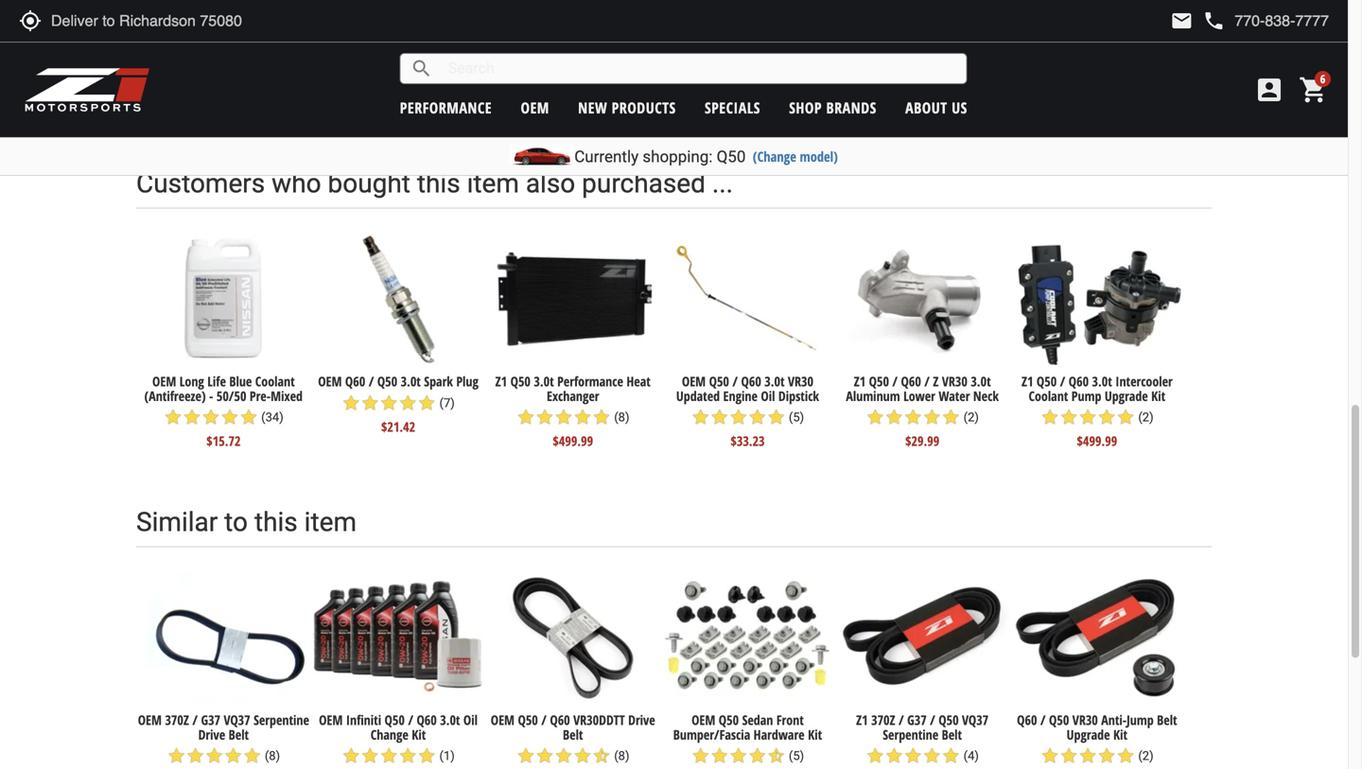 Task type: locate. For each thing, give the bounding box(es) containing it.
serpentine inside z1 370z / g37 / q50 vq37 serpentine belt star star star star star (4)
[[883, 726, 939, 744]]

(8)
[[614, 410, 630, 425], [265, 749, 280, 763], [614, 749, 630, 763]]

about us
[[906, 97, 968, 118]]

search
[[410, 57, 433, 80]]

(change model) link
[[753, 147, 838, 166]]

hardware
[[754, 726, 805, 744]]

1 vertical spatial oil
[[464, 711, 478, 729]]

3.0t inside the 'z1 q50 / q60 3.0t intercooler coolant pump upgrade kit star star star star star (2) $499.99'
[[1092, 372, 1113, 390]]

1 horizontal spatial oil
[[761, 387, 775, 405]]

0 horizontal spatial vq37
[[224, 711, 250, 729]]

vr30 left anti-
[[1073, 711, 1098, 729]]

bought
[[328, 168, 411, 199]]

1 horizontal spatial 370z
[[872, 711, 896, 729]]

upgrade
[[1105, 387, 1148, 405], [1067, 726, 1110, 744]]

q50 inside "oem q50 / q60 vr30ddtt drive belt star star star star star_half (8)"
[[518, 711, 538, 729]]

370z inside z1 370z / g37 / q50 vq37 serpentine belt star star star star star (4)
[[872, 711, 896, 729]]

coolant inside oem long life blue coolant (antifreeze) - 50/50 pre-mixed star star star star star (34) $15.72
[[255, 372, 295, 390]]

3.0t left intercooler
[[1092, 372, 1113, 390]]

q60 left dipstick
[[741, 372, 762, 390]]

(2) inside q60 / q50 vr30 anti-jump belt upgrade kit star star star star star (2)
[[1139, 749, 1154, 763]]

(1)
[[440, 749, 455, 763]]

1 horizontal spatial star_half
[[767, 747, 786, 766]]

1 vertical spatial (5)
[[789, 749, 804, 763]]

370z inside oem 370z / g37 vq37 serpentine drive belt star star star star star (8)
[[165, 711, 189, 729]]

(7)
[[440, 396, 455, 410]]

z1 q50 / q60 3.0t intercooler coolant pump upgrade kit star star star star star (2) $499.99
[[1022, 372, 1173, 450]]

q60 left vr30ddtt
[[550, 711, 570, 729]]

q60 right change
[[417, 711, 437, 729]]

vr30ddtt
[[574, 711, 625, 729]]

star_half
[[592, 747, 611, 766], [767, 747, 786, 766]]

3.0t right engine
[[765, 372, 785, 390]]

z1 inside z1 370z / g37 / q50 vq37 serpentine belt star star star star star (4)
[[856, 711, 868, 729]]

shop
[[789, 97, 822, 118]]

oem inside oem long life blue coolant (antifreeze) - 50/50 pre-mixed star star star star star (34) $15.72
[[152, 372, 176, 390]]

upgrade right pump
[[1105, 387, 1148, 405]]

long
[[180, 372, 204, 390]]

q50 inside oem q50 sedan front bumper/fascia hardware kit star star star star star_half (5)
[[719, 711, 739, 729]]

0 vertical spatial upgrade
[[1105, 387, 1148, 405]]

new products
[[578, 97, 676, 118]]

0 horizontal spatial g37
[[201, 711, 220, 729]]

vq37 inside z1 370z / g37 / q50 vq37 serpentine belt star star star star star (4)
[[962, 711, 989, 729]]

1 g37 from the left
[[201, 711, 220, 729]]

2 g37 from the left
[[908, 711, 927, 729]]

0 horizontal spatial vr30
[[788, 372, 814, 390]]

2 star_half from the left
[[767, 747, 786, 766]]

(2) down jump
[[1139, 749, 1154, 763]]

vq37 inside oem 370z / g37 vq37 serpentine drive belt star star star star star (8)
[[224, 711, 250, 729]]

kit
[[1152, 387, 1166, 405], [412, 726, 426, 744], [808, 726, 822, 744], [1114, 726, 1128, 744]]

bumper/fascia
[[673, 726, 751, 744]]

0 horizontal spatial item
[[304, 507, 357, 538]]

coolant
[[255, 372, 295, 390], [1029, 387, 1069, 405]]

serpentine inside oem 370z / g37 vq37 serpentine drive belt star star star star star (8)
[[254, 711, 309, 729]]

to
[[224, 507, 248, 538]]

oem inside the oem infiniti q50 / q60 3.0t oil change kit star star star star star (1)
[[319, 711, 343, 729]]

coolant inside the 'z1 q50 / q60 3.0t intercooler coolant pump upgrade kit star star star star star (2) $499.99'
[[1029, 387, 1069, 405]]

pump
[[1072, 387, 1102, 405]]

drive
[[628, 711, 655, 729], [198, 726, 225, 744]]

3.0t up "(1)"
[[440, 711, 460, 729]]

(8) inside "oem q50 / q60 vr30ddtt drive belt star star star star star_half (8)"
[[614, 749, 630, 763]]

$499.99
[[553, 432, 593, 450], [1077, 432, 1118, 450]]

item left also
[[467, 168, 519, 199]]

q60 right mixed
[[345, 372, 365, 390]]

currently shopping: q50 (change model)
[[575, 147, 838, 166]]

water
[[939, 387, 970, 405]]

phone
[[1203, 9, 1226, 32]]

oem inside oem q50 / q60 3.0t vr30 updated engine oil dipstick star star star star star (5) $33.23
[[682, 372, 706, 390]]

1 $499.99 from the left
[[553, 432, 593, 450]]

q50 inside q60 / q50 vr30 anti-jump belt upgrade kit star star star star star (2)
[[1049, 711, 1070, 729]]

oem q50 / q60 3.0t vr30 updated engine oil dipstick star star star star star (5) $33.23
[[676, 372, 819, 450]]

1 vq37 from the left
[[224, 711, 250, 729]]

vr30 right engine
[[788, 372, 814, 390]]

1 horizontal spatial $499.99
[[1077, 432, 1118, 450]]

q50 inside the oem infiniti q50 / q60 3.0t oil change kit star star star star star (1)
[[385, 711, 405, 729]]

this right to
[[254, 507, 298, 538]]

z1 right plug
[[496, 372, 507, 390]]

belt
[[1157, 711, 1178, 729], [229, 726, 249, 744], [563, 726, 583, 744], [942, 726, 962, 744]]

vr30
[[788, 372, 814, 390], [942, 372, 968, 390], [1073, 711, 1098, 729]]

about
[[906, 97, 948, 118]]

3.0t inside z1 q50 3.0t performance heat exchanger star star star star star (8) $499.99
[[534, 372, 554, 390]]

belt inside z1 370z / g37 / q50 vq37 serpentine belt star star star star star (4)
[[942, 726, 962, 744]]

vr30 inside q60 / q50 vr30 anti-jump belt upgrade kit star star star star star (2)
[[1073, 711, 1098, 729]]

star_half inside oem q50 sedan front bumper/fascia hardware kit star star star star star_half (5)
[[767, 747, 786, 766]]

q50 inside z1 q50 3.0t performance heat exchanger star star star star star (8) $499.99
[[511, 372, 531, 390]]

2 370z from the left
[[872, 711, 896, 729]]

z1 right front
[[856, 711, 868, 729]]

3.0t inside oem q50 / q60 3.0t vr30 updated engine oil dipstick star star star star star (5) $33.23
[[765, 372, 785, 390]]

(2) inside z1 q50 / q60 / z vr30 3.0t aluminum lower water neck star star star star star (2) $29.99
[[964, 410, 979, 425]]

oil right change
[[464, 711, 478, 729]]

3.0t left spark
[[401, 372, 421, 390]]

account_box link
[[1250, 75, 1290, 105]]

q50 inside z1 q50 / q60 / z vr30 3.0t aluminum lower water neck star star star star star (2) $29.99
[[869, 372, 889, 390]]

coolant left pump
[[1029, 387, 1069, 405]]

vq37
[[224, 711, 250, 729], [962, 711, 989, 729]]

2 vq37 from the left
[[962, 711, 989, 729]]

oem for oem 370z / g37 vq37 serpentine drive belt star star star star star (8)
[[138, 711, 162, 729]]

q60 inside oem q60 / q50 3.0t spark plug star star star star star (7) $21.42
[[345, 372, 365, 390]]

1 horizontal spatial coolant
[[1029, 387, 1069, 405]]

$21.42
[[381, 418, 416, 435]]

star
[[342, 393, 361, 412], [361, 393, 380, 412], [380, 393, 399, 412], [399, 393, 418, 412], [418, 393, 436, 412], [164, 408, 183, 427], [183, 408, 201, 427], [201, 408, 220, 427], [220, 408, 239, 427], [239, 408, 258, 427], [517, 408, 536, 427], [536, 408, 554, 427], [554, 408, 573, 427], [573, 408, 592, 427], [592, 408, 611, 427], [691, 408, 710, 427], [710, 408, 729, 427], [729, 408, 748, 427], [748, 408, 767, 427], [767, 408, 786, 427], [866, 408, 885, 427], [885, 408, 904, 427], [904, 408, 923, 427], [923, 408, 942, 427], [942, 408, 961, 427], [1041, 408, 1060, 427], [1060, 408, 1079, 427], [1079, 408, 1098, 427], [1098, 408, 1117, 427], [1117, 408, 1136, 427], [167, 747, 186, 766], [186, 747, 205, 766], [205, 747, 224, 766], [224, 747, 243, 766], [243, 747, 262, 766], [342, 747, 361, 766], [361, 747, 380, 766], [380, 747, 399, 766], [399, 747, 418, 766], [418, 747, 436, 766], [517, 747, 536, 766], [536, 747, 554, 766], [554, 747, 573, 766], [573, 747, 592, 766], [691, 747, 710, 766], [710, 747, 729, 766], [729, 747, 748, 766], [748, 747, 767, 766], [866, 747, 885, 766], [885, 747, 904, 766], [904, 747, 923, 766], [923, 747, 942, 766], [942, 747, 961, 766], [1041, 747, 1060, 766], [1060, 747, 1079, 766], [1079, 747, 1098, 766], [1098, 747, 1117, 766], [1117, 747, 1136, 766]]

2 (5) from the top
[[789, 749, 804, 763]]

1 horizontal spatial g37
[[908, 711, 927, 729]]

2 $499.99 from the left
[[1077, 432, 1118, 450]]

phone link
[[1203, 9, 1329, 32]]

0 horizontal spatial drive
[[198, 726, 225, 744]]

Search search field
[[433, 54, 967, 83]]

0 horizontal spatial coolant
[[255, 372, 295, 390]]

kit inside q60 / q50 vr30 anti-jump belt upgrade kit star star star star star (2)
[[1114, 726, 1128, 744]]

oem inside oem q60 / q50 3.0t spark plug star star star star star (7) $21.42
[[318, 372, 342, 390]]

/
[[369, 372, 374, 390], [733, 372, 738, 390], [893, 372, 898, 390], [925, 372, 930, 390], [1060, 372, 1066, 390], [192, 711, 198, 729], [408, 711, 413, 729], [541, 711, 547, 729], [899, 711, 904, 729], [930, 711, 936, 729], [1041, 711, 1046, 729]]

q60 / q50 vr30 anti-jump belt upgrade kit star star star star star (2)
[[1017, 711, 1178, 766]]

q60
[[345, 372, 365, 390], [741, 372, 762, 390], [901, 372, 921, 390], [1069, 372, 1089, 390], [417, 711, 437, 729], [550, 711, 570, 729], [1017, 711, 1037, 729]]

vr30 inside oem q50 / q60 3.0t vr30 updated engine oil dipstick star star star star star (5) $33.23
[[788, 372, 814, 390]]

blue
[[229, 372, 252, 390]]

q50 inside oem q60 / q50 3.0t spark plug star star star star star (7) $21.42
[[377, 372, 398, 390]]

performance link
[[400, 97, 492, 118]]

q60 inside q60 / q50 vr30 anti-jump belt upgrade kit star star star star star (2)
[[1017, 711, 1037, 729]]

z1 right neck
[[1022, 372, 1034, 390]]

heat
[[627, 372, 651, 390]]

z1 inside z1 q50 3.0t performance heat exchanger star star star star star (8) $499.99
[[496, 372, 507, 390]]

oem inside oem q50 sedan front bumper/fascia hardware kit star star star star star_half (5)
[[692, 711, 716, 729]]

370z
[[165, 711, 189, 729], [872, 711, 896, 729]]

(2) down intercooler
[[1139, 410, 1154, 425]]

upgrade left jump
[[1067, 726, 1110, 744]]

$499.99 inside the 'z1 q50 / q60 3.0t intercooler coolant pump upgrade kit star star star star star (2) $499.99'
[[1077, 432, 1118, 450]]

g37
[[201, 711, 220, 729], [908, 711, 927, 729]]

1 370z from the left
[[165, 711, 189, 729]]

oem q60 / q50 3.0t spark plug star star star star star (7) $21.42
[[318, 372, 479, 435]]

3.0t left the performance
[[534, 372, 554, 390]]

/ inside oem 370z / g37 vq37 serpentine drive belt star star star star star (8)
[[192, 711, 198, 729]]

infiniti
[[346, 711, 381, 729]]

this
[[417, 168, 460, 199], [254, 507, 298, 538]]

1 vertical spatial upgrade
[[1067, 726, 1110, 744]]

50/50
[[217, 387, 246, 405]]

z1
[[496, 372, 507, 390], [854, 372, 866, 390], [1022, 372, 1034, 390], [856, 711, 868, 729]]

oil
[[761, 387, 775, 405], [464, 711, 478, 729]]

q60 left anti-
[[1017, 711, 1037, 729]]

(5)
[[789, 410, 804, 425], [789, 749, 804, 763]]

z1 370z / g37 / q50 vq37 serpentine belt star star star star star (4)
[[856, 711, 989, 766]]

g37 inside z1 370z / g37 / q50 vq37 serpentine belt star star star star star (4)
[[908, 711, 927, 729]]

0 horizontal spatial serpentine
[[254, 711, 309, 729]]

/ inside the 'z1 q50 / q60 3.0t intercooler coolant pump upgrade kit star star star star star (2) $499.99'
[[1060, 372, 1066, 390]]

serpentine
[[254, 711, 309, 729], [883, 726, 939, 744]]

shop brands
[[789, 97, 877, 118]]

1 horizontal spatial vq37
[[962, 711, 989, 729]]

z1 for upgrade
[[1022, 372, 1034, 390]]

$499.99 down exchanger
[[553, 432, 593, 450]]

0 horizontal spatial star_half
[[592, 747, 611, 766]]

$499.99 down pump
[[1077, 432, 1118, 450]]

z1 motorsports logo image
[[24, 66, 151, 114]]

kit inside the oem infiniti q50 / q60 3.0t oil change kit star star star star star (1)
[[412, 726, 426, 744]]

1 horizontal spatial drive
[[628, 711, 655, 729]]

oem inside "oem q50 / q60 vr30ddtt drive belt star star star star star_half (8)"
[[491, 711, 515, 729]]

z1 left lower
[[854, 372, 866, 390]]

item
[[467, 168, 519, 199], [304, 507, 357, 538]]

currently
[[575, 147, 639, 166]]

oem for oem infiniti q50 / q60 3.0t oil change kit star star star star star (1)
[[319, 711, 343, 729]]

0 horizontal spatial oil
[[464, 711, 478, 729]]

oem inside oem 370z / g37 vq37 serpentine drive belt star star star star star (8)
[[138, 711, 162, 729]]

item right to
[[304, 507, 357, 538]]

0 vertical spatial (5)
[[789, 410, 804, 425]]

0 vertical spatial oil
[[761, 387, 775, 405]]

mixed
[[271, 387, 303, 405]]

1 star_half from the left
[[592, 747, 611, 766]]

star_half inside "oem q50 / q60 vr30ddtt drive belt star star star star star_half (8)"
[[592, 747, 611, 766]]

g37 inside oem 370z / g37 vq37 serpentine drive belt star star star star star (8)
[[201, 711, 220, 729]]

2 horizontal spatial vr30
[[1073, 711, 1098, 729]]

star_half for oem q50 sedan front bumper/fascia hardware kit star star star star star_half (5)
[[767, 747, 786, 766]]

oem for oem q50 sedan front bumper/fascia hardware kit star star star star star_half (5)
[[692, 711, 716, 729]]

intercooler
[[1116, 372, 1173, 390]]

my_location
[[19, 9, 42, 32]]

customers who bought this item also purchased ...
[[136, 168, 733, 199]]

1 (5) from the top
[[789, 410, 804, 425]]

0 horizontal spatial 370z
[[165, 711, 189, 729]]

q50 inside the 'z1 q50 / q60 3.0t intercooler coolant pump upgrade kit star star star star star (2) $499.99'
[[1037, 372, 1057, 390]]

vr30 right z
[[942, 372, 968, 390]]

(5) down hardware
[[789, 749, 804, 763]]

3.0t right water
[[971, 372, 991, 390]]

0 vertical spatial item
[[467, 168, 519, 199]]

mail link
[[1171, 9, 1194, 32]]

coolant right blue
[[255, 372, 295, 390]]

1 horizontal spatial serpentine
[[883, 726, 939, 744]]

1 horizontal spatial vr30
[[942, 372, 968, 390]]

0 vertical spatial this
[[417, 168, 460, 199]]

1 vertical spatial this
[[254, 507, 298, 538]]

q60 left intercooler
[[1069, 372, 1089, 390]]

vr30 inside z1 q50 / q60 / z vr30 3.0t aluminum lower water neck star star star star star (2) $29.99
[[942, 372, 968, 390]]

(2) down neck
[[964, 410, 979, 425]]

(5) down dipstick
[[789, 410, 804, 425]]

0 horizontal spatial $499.99
[[553, 432, 593, 450]]

star_half down hardware
[[767, 747, 786, 766]]

z1 inside z1 q50 / q60 / z vr30 3.0t aluminum lower water neck star star star star star (2) $29.99
[[854, 372, 866, 390]]

star_half down vr30ddtt
[[592, 747, 611, 766]]

z1 for belt
[[856, 711, 868, 729]]

oil right engine
[[761, 387, 775, 405]]

this right bought
[[417, 168, 460, 199]]

z1 inside the 'z1 q50 / q60 3.0t intercooler coolant pump upgrade kit star star star star star (2) $499.99'
[[1022, 372, 1034, 390]]

q60 left z
[[901, 372, 921, 390]]



Task type: vqa. For each thing, say whether or not it's contained in the screenshot.
Z1 G35 Coupe Y-Back Touring Exhaust star star star star star (2) $999.99
no



Task type: describe. For each thing, give the bounding box(es) containing it.
z1 q50 3.0t performance heat exchanger star star star star star (8) $499.99
[[496, 372, 651, 450]]

star_half for oem q50 / q60 vr30ddtt drive belt star star star star star_half (8)
[[592, 747, 611, 766]]

oem 370z / g37 vq37 serpentine drive belt star star star star star (8)
[[138, 711, 309, 766]]

aluminum
[[846, 387, 900, 405]]

shopping_cart link
[[1294, 75, 1329, 105]]

/ inside oem q50 / q60 3.0t vr30 updated engine oil dipstick star star star star star (5) $33.23
[[733, 372, 738, 390]]

oem for oem
[[521, 97, 550, 118]]

products
[[612, 97, 676, 118]]

(5) inside oem q50 sedan front bumper/fascia hardware kit star star star star star_half (5)
[[789, 749, 804, 763]]

(34)
[[261, 410, 284, 425]]

similar to this item
[[136, 507, 357, 538]]

specials
[[705, 97, 761, 118]]

who
[[272, 168, 321, 199]]

drive inside oem 370z / g37 vq37 serpentine drive belt star star star star star (8)
[[198, 726, 225, 744]]

spark
[[424, 372, 453, 390]]

q60 inside "oem q50 / q60 vr30ddtt drive belt star star star star star_half (8)"
[[550, 711, 570, 729]]

oem for oem q50 / q60 vr30ddtt drive belt star star star star star_half (8)
[[491, 711, 515, 729]]

about us link
[[906, 97, 968, 118]]

g37 for star
[[201, 711, 220, 729]]

lower
[[904, 387, 936, 405]]

...
[[712, 168, 733, 199]]

upgrade inside q60 / q50 vr30 anti-jump belt upgrade kit star star star star star (2)
[[1067, 726, 1110, 744]]

$33.23
[[731, 432, 765, 450]]

oem q50 sedan front bumper/fascia hardware kit star star star star star_half (5)
[[673, 711, 822, 766]]

jump
[[1127, 711, 1154, 729]]

z1 q50 / q60 / z vr30 3.0t aluminum lower water neck star star star star star (2) $29.99
[[846, 372, 999, 450]]

mail
[[1171, 9, 1194, 32]]

1 horizontal spatial this
[[417, 168, 460, 199]]

performance
[[400, 97, 492, 118]]

front
[[777, 711, 804, 729]]

-
[[209, 387, 213, 405]]

drive inside "oem q50 / q60 vr30ddtt drive belt star star star star star_half (8)"
[[628, 711, 655, 729]]

$29.99
[[906, 432, 940, 450]]

engine
[[723, 387, 758, 405]]

q60 inside the oem infiniti q50 / q60 3.0t oil change kit star star star star star (1)
[[417, 711, 437, 729]]

neck
[[974, 387, 999, 405]]

customers
[[136, 168, 265, 199]]

0 horizontal spatial this
[[254, 507, 298, 538]]

oem link
[[521, 97, 550, 118]]

oil inside oem q50 / q60 3.0t vr30 updated engine oil dipstick star star star star star (5) $33.23
[[761, 387, 775, 405]]

change
[[371, 726, 409, 744]]

anti-
[[1102, 711, 1127, 729]]

(5) inside oem q50 / q60 3.0t vr30 updated engine oil dipstick star star star star star (5) $33.23
[[789, 410, 804, 425]]

belt inside q60 / q50 vr30 anti-jump belt upgrade kit star star star star star (2)
[[1157, 711, 1178, 729]]

(change
[[753, 147, 797, 166]]

oem long life blue coolant (antifreeze) - 50/50 pre-mixed star star star star star (34) $15.72
[[144, 372, 303, 450]]

also
[[526, 168, 576, 199]]

q50 inside z1 370z / g37 / q50 vq37 serpentine belt star star star star star (4)
[[939, 711, 959, 729]]

(2) inside the 'z1 q50 / q60 3.0t intercooler coolant pump upgrade kit star star star star star (2) $499.99'
[[1139, 410, 1154, 425]]

1 horizontal spatial item
[[467, 168, 519, 199]]

q60 inside the 'z1 q50 / q60 3.0t intercooler coolant pump upgrade kit star star star star star (2) $499.99'
[[1069, 372, 1089, 390]]

/ inside the oem infiniti q50 / q60 3.0t oil change kit star star star star star (1)
[[408, 711, 413, 729]]

$15.72
[[207, 432, 241, 450]]

new products link
[[578, 97, 676, 118]]

oem q50 / q60 vr30ddtt drive belt star star star star star_half (8)
[[491, 711, 655, 766]]

similar
[[136, 507, 218, 538]]

370z for star
[[165, 711, 189, 729]]

mail phone
[[1171, 9, 1226, 32]]

q60 inside z1 q50 / q60 / z vr30 3.0t aluminum lower water neck star star star star star (2) $29.99
[[901, 372, 921, 390]]

dipstick
[[779, 387, 819, 405]]

belt inside oem 370z / g37 vq37 serpentine drive belt star star star star star (8)
[[229, 726, 249, 744]]

3.0t inside z1 q50 / q60 / z vr30 3.0t aluminum lower water neck star star star star star (2) $29.99
[[971, 372, 991, 390]]

updated
[[676, 387, 720, 405]]

exchanger
[[547, 387, 599, 405]]

oil inside the oem infiniti q50 / q60 3.0t oil change kit star star star star star (1)
[[464, 711, 478, 729]]

oem for oem long life blue coolant (antifreeze) - 50/50 pre-mixed star star star star star (34) $15.72
[[152, 372, 176, 390]]

account_box
[[1255, 75, 1285, 105]]

plug
[[456, 372, 479, 390]]

(8) inside z1 q50 3.0t performance heat exchanger star star star star star (8) $499.99
[[614, 410, 630, 425]]

z
[[933, 372, 939, 390]]

performance
[[557, 372, 623, 390]]

/ inside q60 / q50 vr30 anti-jump belt upgrade kit star star star star star (2)
[[1041, 711, 1046, 729]]

pre-
[[250, 387, 271, 405]]

shopping:
[[643, 147, 713, 166]]

shop brands link
[[789, 97, 877, 118]]

kit inside oem q50 sedan front bumper/fascia hardware kit star star star star star_half (5)
[[808, 726, 822, 744]]

370z for belt
[[872, 711, 896, 729]]

q50 inside oem q50 / q60 3.0t vr30 updated engine oil dipstick star star star star star (5) $33.23
[[709, 372, 729, 390]]

upgrade inside the 'z1 q50 / q60 3.0t intercooler coolant pump upgrade kit star star star star star (2) $499.99'
[[1105, 387, 1148, 405]]

/ inside "oem q50 / q60 vr30ddtt drive belt star star star star star_half (8)"
[[541, 711, 547, 729]]

(8) inside oem 370z / g37 vq37 serpentine drive belt star star star star star (8)
[[265, 749, 280, 763]]

/ inside oem q60 / q50 3.0t spark plug star star star star star (7) $21.42
[[369, 372, 374, 390]]

3.0t inside oem q60 / q50 3.0t spark plug star star star star star (7) $21.42
[[401, 372, 421, 390]]

(antifreeze)
[[144, 387, 206, 405]]

(4)
[[964, 749, 979, 763]]

belt inside "oem q50 / q60 vr30ddtt drive belt star star star star star_half (8)"
[[563, 726, 583, 744]]

1 vertical spatial item
[[304, 507, 357, 538]]

oem infiniti q50 / q60 3.0t oil change kit star star star star star (1)
[[319, 711, 478, 766]]

brands
[[827, 97, 877, 118]]

$499.99 inside z1 q50 3.0t performance heat exchanger star star star star star (8) $499.99
[[553, 432, 593, 450]]

z1 for aluminum
[[854, 372, 866, 390]]

purchased
[[582, 168, 706, 199]]

specials link
[[705, 97, 761, 118]]

sedan
[[742, 711, 773, 729]]

g37 for belt
[[908, 711, 927, 729]]

oem for oem q50 / q60 3.0t vr30 updated engine oil dipstick star star star star star (5) $33.23
[[682, 372, 706, 390]]

new
[[578, 97, 608, 118]]

q60 inside oem q50 / q60 3.0t vr30 updated engine oil dipstick star star star star star (5) $33.23
[[741, 372, 762, 390]]

z1 for star
[[496, 372, 507, 390]]

shopping_cart
[[1299, 75, 1329, 105]]

model)
[[800, 147, 838, 166]]

kit inside the 'z1 q50 / q60 3.0t intercooler coolant pump upgrade kit star star star star star (2) $499.99'
[[1152, 387, 1166, 405]]

life
[[207, 372, 226, 390]]

oem for oem q60 / q50 3.0t spark plug star star star star star (7) $21.42
[[318, 372, 342, 390]]

3.0t inside the oem infiniti q50 / q60 3.0t oil change kit star star star star star (1)
[[440, 711, 460, 729]]

us
[[952, 97, 968, 118]]



